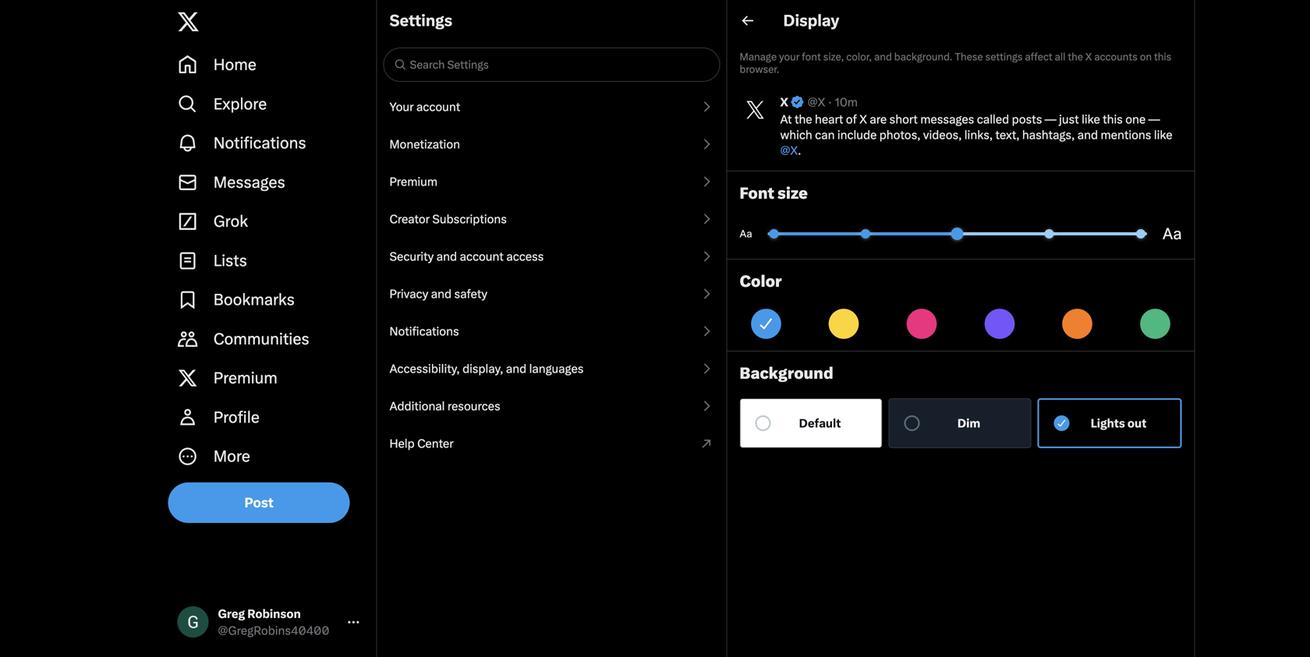 Task type: locate. For each thing, give the bounding box(es) containing it.
size,
[[823, 51, 844, 63]]

@x down which
[[780, 143, 798, 158]]

all
[[1055, 51, 1066, 63]]

your account
[[390, 100, 460, 114]]

subscriptions
[[432, 212, 507, 226]]

one
[[1125, 112, 1146, 126]]

x left accounts
[[1085, 51, 1092, 63]]

x
[[1085, 51, 1092, 63], [780, 95, 788, 109], [860, 112, 867, 126]]

@x left ·
[[808, 95, 825, 109]]

tab list inside settings "region"
[[377, 88, 726, 462]]

1 vertical spatial premium
[[213, 369, 278, 388]]

x right of at the top right of page
[[860, 112, 867, 126]]

0 horizontal spatial premium link
[[168, 359, 370, 398]]

just
[[1059, 112, 1079, 126]]

1 horizontal spatial aa
[[1163, 225, 1182, 243]]

1 vertical spatial premium link
[[168, 359, 370, 398]]

premium
[[390, 175, 438, 189], [213, 369, 278, 388]]

0 horizontal spatial —
[[1045, 112, 1056, 126]]

notifications down explore link
[[213, 134, 306, 153]]

the up which
[[795, 112, 812, 126]]

0 horizontal spatial notifications
[[213, 134, 306, 153]]

tab list
[[377, 88, 726, 462]]

home link
[[168, 45, 370, 84]]

like right just
[[1082, 112, 1100, 126]]

account
[[416, 100, 460, 114], [460, 250, 504, 264]]

@x
[[808, 95, 825, 109], [780, 143, 798, 158]]

premium link down your account link
[[377, 163, 726, 200]]

1 horizontal spatial x
[[860, 112, 867, 126]]

1 horizontal spatial premium link
[[377, 163, 726, 200]]

text size slider
[[945, 221, 970, 246]]

1 vertical spatial @x
[[780, 143, 798, 158]]

verified account image
[[790, 95, 804, 109]]

1 horizontal spatial the
[[1068, 51, 1083, 63]]

of
[[846, 112, 857, 126]]

premium link down communities
[[168, 359, 370, 398]]

1 horizontal spatial —
[[1148, 112, 1160, 126]]

this right on
[[1154, 51, 1171, 63]]

additional resources link
[[377, 388, 726, 425]]

0 horizontal spatial @x
[[780, 143, 798, 158]]

additional resources
[[390, 399, 500, 413]]

the right all
[[1068, 51, 1083, 63]]

x left verified account "image"
[[780, 95, 788, 109]]

0 horizontal spatial premium
[[213, 369, 278, 388]]

greg robinson @gregrobins40400
[[218, 607, 329, 638]]

notifications inside tab list
[[390, 324, 459, 338]]

communities
[[213, 330, 309, 348]]

resources
[[447, 399, 500, 413]]

notifications
[[213, 134, 306, 153], [390, 324, 459, 338]]

1 horizontal spatial @x
[[808, 95, 825, 109]]

like right mentions
[[1154, 128, 1172, 142]]

0 horizontal spatial x
[[780, 95, 788, 109]]

lists link
[[168, 241, 370, 280]]

hashtags,
[[1022, 128, 1075, 142]]

help center
[[390, 437, 454, 451]]

help center link
[[377, 425, 726, 462]]

1 horizontal spatial like
[[1154, 128, 1172, 142]]

manage your font size, color, and background. these settings affect all the x accounts on this browser.
[[740, 51, 1174, 75]]

profile
[[213, 408, 260, 427]]

1 vertical spatial notifications link
[[377, 313, 726, 350]]

size
[[777, 184, 808, 203]]

and inside manage your font size, color, and background. these settings affect all the x accounts on this browser.
[[874, 51, 892, 63]]

privacy and safety link
[[377, 275, 726, 313]]

1 vertical spatial this
[[1103, 112, 1123, 126]]

— up hashtags,
[[1045, 112, 1056, 126]]

called
[[977, 112, 1009, 126]]

0 horizontal spatial notifications link
[[168, 124, 370, 163]]

text size image
[[951, 228, 964, 240]]

languages
[[529, 362, 584, 376]]

accessibility,
[[390, 362, 460, 376]]

1 horizontal spatial this
[[1154, 51, 1171, 63]]

tab list containing your account
[[377, 88, 726, 462]]

0 horizontal spatial this
[[1103, 112, 1123, 126]]

the
[[1068, 51, 1083, 63], [795, 112, 812, 126]]

settings
[[390, 11, 452, 30]]

0 horizontal spatial like
[[1082, 112, 1100, 126]]

premium up creator
[[390, 175, 438, 189]]

0 vertical spatial like
[[1082, 112, 1100, 126]]

0 vertical spatial this
[[1154, 51, 1171, 63]]

these
[[955, 51, 983, 63]]

the inside at the heart of x are short messages called posts — just like this one — which can include photos, videos, links, text, hashtags, and mentions like @x .
[[795, 112, 812, 126]]

section details region
[[727, 0, 1195, 657]]

1 vertical spatial the
[[795, 112, 812, 126]]

settings
[[985, 51, 1023, 63]]

monetization link
[[377, 126, 726, 163]]

access
[[506, 250, 544, 264]]

0 vertical spatial @x
[[808, 95, 825, 109]]

color
[[740, 272, 782, 291]]

1 horizontal spatial premium
[[390, 175, 438, 189]]

the inside manage your font size, color, and background. these settings affect all the x accounts on this browser.
[[1068, 51, 1083, 63]]

notifications link up languages on the bottom of the page
[[377, 313, 726, 350]]

your
[[390, 100, 414, 114]]

profile link
[[168, 398, 370, 437]]

and right color,
[[874, 51, 892, 63]]

0 horizontal spatial the
[[795, 112, 812, 126]]

this inside at the heart of x are short messages called posts — just like this one — which can include photos, videos, links, text, hashtags, and mentions like @x .
[[1103, 112, 1123, 126]]

more button
[[168, 437, 370, 476]]

bookmarks
[[213, 291, 295, 309]]

and left 'safety'
[[431, 287, 452, 301]]

font
[[740, 184, 774, 203]]

accessibility, display, and languages link
[[377, 350, 726, 388]]

— right "one"
[[1148, 112, 1160, 126]]

notifications up accessibility,
[[390, 324, 459, 338]]

creator
[[390, 212, 430, 226]]

videos,
[[923, 128, 962, 142]]

home
[[213, 55, 256, 74]]

short
[[889, 112, 918, 126]]

None radio
[[1046, 408, 1077, 439]]

lights
[[1091, 416, 1125, 430]]

can
[[815, 128, 835, 142]]

like
[[1082, 112, 1100, 126], [1154, 128, 1172, 142]]

grok
[[213, 212, 248, 231]]

safety
[[454, 287, 487, 301]]

2 vertical spatial x
[[860, 112, 867, 126]]

and inside 'link'
[[431, 287, 452, 301]]

at the heart of x are short messages called posts — just like this one — which can include photos, videos, links, text, hashtags, and mentions like @x .
[[780, 112, 1175, 158]]

include
[[837, 128, 877, 142]]

0 vertical spatial notifications
[[213, 134, 306, 153]]

premium link
[[377, 163, 726, 200], [168, 359, 370, 398]]

0 vertical spatial the
[[1068, 51, 1083, 63]]

premium inside primary navigation
[[213, 369, 278, 388]]

color options option group
[[727, 303, 1194, 345]]

notifications link up messages
[[168, 124, 370, 163]]

explore link
[[168, 84, 370, 124]]

this up mentions
[[1103, 112, 1123, 126]]

messages link
[[168, 163, 370, 202]]

1 horizontal spatial notifications link
[[377, 313, 726, 350]]

premium inside settings "region"
[[390, 175, 438, 189]]

account up 'safety'
[[460, 250, 504, 264]]

2 — from the left
[[1148, 112, 1160, 126]]

0 horizontal spatial aa
[[740, 228, 752, 240]]

0 vertical spatial premium
[[390, 175, 438, 189]]

@x link
[[780, 143, 798, 158]]

2 horizontal spatial x
[[1085, 51, 1092, 63]]

account right your
[[416, 100, 460, 114]]

1 vertical spatial notifications
[[390, 324, 459, 338]]

this
[[1154, 51, 1171, 63], [1103, 112, 1123, 126]]

0 vertical spatial x
[[1085, 51, 1092, 63]]

accounts
[[1094, 51, 1138, 63]]

—
[[1045, 112, 1056, 126], [1148, 112, 1160, 126]]

out
[[1127, 416, 1146, 430]]

and down just
[[1077, 128, 1098, 142]]

premium up profile
[[213, 369, 278, 388]]

and
[[874, 51, 892, 63], [1077, 128, 1098, 142], [436, 250, 457, 264], [431, 287, 452, 301], [506, 362, 527, 376]]

1 horizontal spatial notifications
[[390, 324, 459, 338]]



Task type: vqa. For each thing, say whether or not it's contained in the screenshot.
the rightmost "I"
no



Task type: describe. For each thing, give the bounding box(es) containing it.
accessibility, display, and languages
[[390, 362, 584, 376]]

@x inside at the heart of x are short messages called posts — just like this one — which can include photos, videos, links, text, hashtags, and mentions like @x .
[[780, 143, 798, 158]]

1 vertical spatial account
[[460, 250, 504, 264]]

and right display,
[[506, 362, 527, 376]]

background.
[[894, 51, 952, 63]]

manage
[[740, 51, 777, 63]]

display
[[783, 11, 839, 30]]

posts
[[1012, 112, 1042, 126]]

@x · 10m
[[808, 95, 858, 109]]

and right security
[[436, 250, 457, 264]]

.
[[798, 143, 801, 158]]

communities link
[[168, 320, 370, 359]]

robinson
[[247, 607, 301, 621]]

color,
[[846, 51, 872, 63]]

1 vertical spatial like
[[1154, 128, 1172, 142]]

creator subscriptions link
[[377, 200, 726, 238]]

creator subscriptions
[[390, 212, 507, 226]]

links,
[[964, 128, 993, 142]]

are
[[870, 112, 887, 126]]

security and account access link
[[377, 238, 726, 275]]

@gregrobins40400
[[218, 624, 329, 638]]

1 vertical spatial x
[[780, 95, 788, 109]]

notifications inside primary navigation
[[213, 134, 306, 153]]

x inside at the heart of x are short messages called posts — just like this one — which can include photos, videos, links, text, hashtags, and mentions like @x .
[[860, 112, 867, 126]]

background
[[740, 364, 833, 383]]

dim
[[957, 416, 980, 430]]

Search Settings search field
[[377, 41, 726, 88]]

center
[[417, 437, 454, 451]]

privacy and safety
[[390, 287, 487, 301]]

more
[[213, 447, 250, 466]]

this inside manage your font size, color, and background. these settings affect all the x accounts on this browser.
[[1154, 51, 1171, 63]]

your account link
[[377, 88, 726, 126]]

messages
[[920, 112, 974, 126]]

0 vertical spatial account
[[416, 100, 460, 114]]

explore
[[213, 95, 267, 113]]

privacy
[[390, 287, 428, 301]]

font size
[[740, 184, 808, 203]]

and inside at the heart of x are short messages called posts — just like this one — which can include photos, videos, links, text, hashtags, and mentions like @x .
[[1077, 128, 1098, 142]]

none radio inside background options option group
[[1046, 408, 1077, 439]]

browser.
[[740, 63, 779, 75]]

0 vertical spatial premium link
[[377, 163, 726, 200]]

Search query text field
[[407, 49, 719, 80]]

your
[[779, 51, 800, 63]]

lists
[[213, 251, 247, 270]]

help
[[390, 437, 415, 451]]

greg
[[218, 607, 245, 621]]

which
[[780, 128, 812, 142]]

lights out
[[1091, 416, 1146, 430]]

security and account access
[[390, 250, 544, 264]]

at
[[780, 112, 792, 126]]

security
[[390, 250, 434, 264]]

affect
[[1025, 51, 1052, 63]]

settings region
[[376, 0, 727, 657]]

·
[[828, 95, 832, 109]]

font
[[802, 51, 821, 63]]

10m
[[835, 95, 858, 109]]

heart
[[815, 112, 843, 126]]

bookmarks link
[[168, 280, 370, 320]]

photos,
[[879, 128, 921, 142]]

0 vertical spatial notifications link
[[168, 124, 370, 163]]

on
[[1140, 51, 1152, 63]]

background options option group
[[737, 395, 1185, 451]]

additional
[[390, 399, 445, 413]]

x inside manage your font size, color, and background. these settings affect all the x accounts on this browser.
[[1085, 51, 1092, 63]]

monetization
[[390, 137, 460, 151]]

mentions
[[1101, 128, 1151, 142]]

primary navigation
[[168, 45, 370, 476]]

default
[[799, 416, 841, 430]]

messages
[[213, 173, 285, 192]]

text,
[[995, 128, 1020, 142]]

1 — from the left
[[1045, 112, 1056, 126]]

display,
[[462, 362, 503, 376]]

post link
[[168, 482, 350, 523]]

grok link
[[168, 202, 370, 241]]

post
[[244, 495, 273, 511]]



